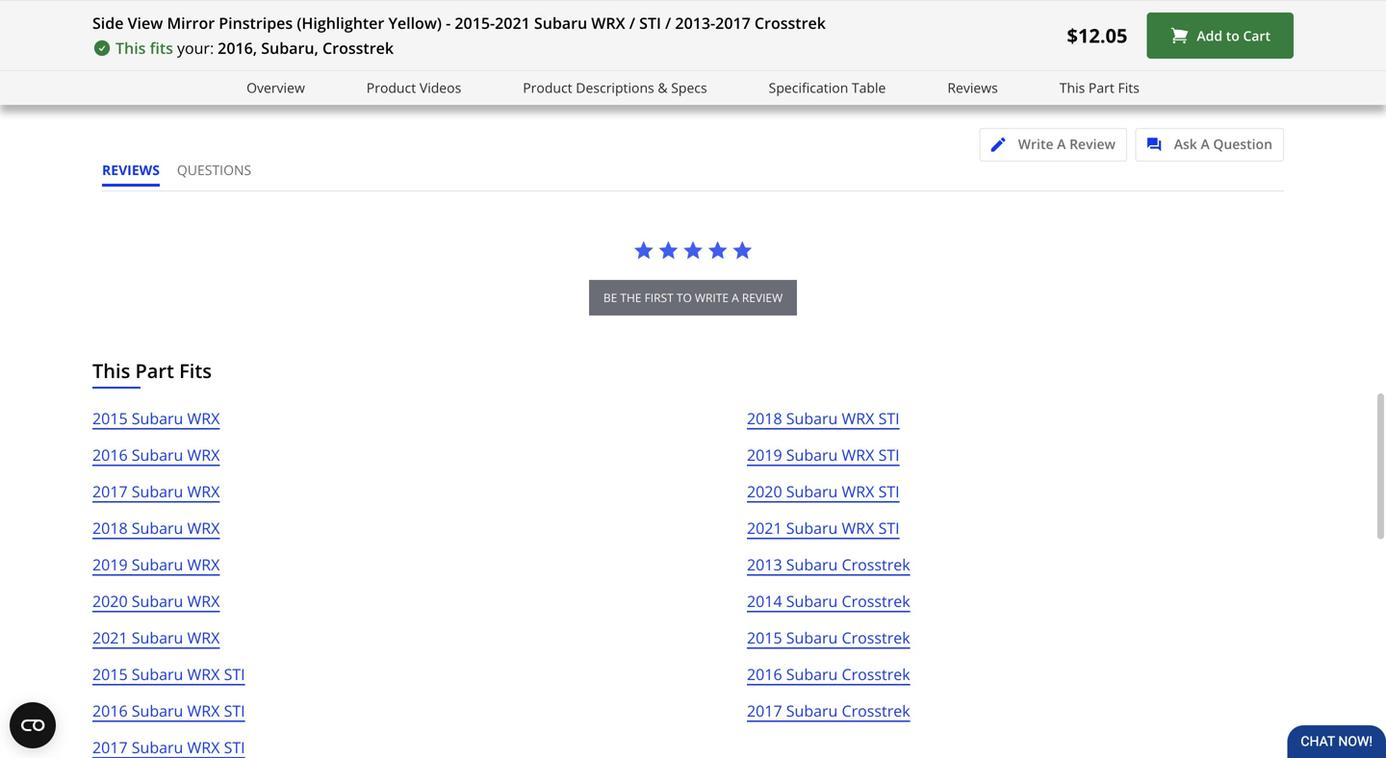 Task type: locate. For each thing, give the bounding box(es) containing it.
0 vertical spatial part
[[1089, 78, 1115, 97]]

wrx up 2016 subaru wrx
[[187, 408, 220, 429]]

subaru down '2016 subaru crosstrek' link
[[787, 701, 838, 722]]

2018 up 2019 subaru wrx sti at right
[[747, 408, 783, 429]]

star image
[[658, 240, 679, 261], [683, 240, 704, 261], [707, 240, 729, 261]]

product left videos
[[367, 78, 416, 97]]

0 vertical spatial 2021
[[495, 13, 530, 33]]

2 a from the left
[[1201, 135, 1210, 153]]

2016 down 2015 subaru wrx link on the bottom
[[92, 445, 128, 466]]

1 horizontal spatial part
[[1089, 78, 1115, 97]]

0 horizontal spatial part
[[135, 358, 174, 384]]

subaru for 2019 subaru wrx
[[132, 555, 183, 575]]

subaru down the 2015 subaru wrx sti 'link'
[[132, 701, 183, 722]]

0 reviews
[[727, 72, 789, 90]]

0 vertical spatial this part fits
[[1060, 78, 1140, 97]]

wrx down the 2015 subaru wrx sti 'link'
[[187, 701, 220, 722]]

0 horizontal spatial a
[[1058, 135, 1067, 153]]

subaru down 2015 subaru wrx link on the bottom
[[132, 445, 183, 466]]

2019 inside "link"
[[747, 445, 783, 466]]

2018 inside "link"
[[747, 408, 783, 429]]

subaru inside 'link'
[[132, 664, 183, 685]]

1 vertical spatial 2021
[[747, 518, 783, 539]]

subaru down the 2018 subaru wrx link
[[132, 555, 183, 575]]

wrx down 2015 subaru wrx link on the bottom
[[187, 445, 220, 466]]

a inside ask a question dropdown button
[[1201, 135, 1210, 153]]

part down $12.05
[[1089, 78, 1115, 97]]

1 vertical spatial to
[[677, 290, 692, 306]]

0 horizontal spatial product
[[367, 78, 416, 97]]

2017 up 0
[[716, 13, 751, 33]]

wrx for 2017 subaru wrx
[[187, 481, 220, 502]]

2020
[[747, 481, 783, 502], [92, 591, 128, 612]]

1 vertical spatial 2018
[[92, 518, 128, 539]]

questions
[[177, 161, 252, 179]]

this part fits link
[[1060, 77, 1140, 99]]

subaru for 2015 subaru crosstrek
[[787, 628, 838, 648]]

subaru for 2014 subaru crosstrek
[[787, 591, 838, 612]]

2 product from the left
[[523, 78, 573, 97]]

subaru down 2015 subaru crosstrek link
[[787, 664, 838, 685]]

part
[[1089, 78, 1115, 97], [135, 358, 174, 384]]

wrx down 2016 subaru wrx link
[[187, 481, 220, 502]]

2021 down 2020 subaru wrx link
[[92, 628, 128, 648]]

sti for 2015 subaru wrx sti
[[224, 664, 245, 685]]

part up 2015 subaru wrx
[[135, 358, 174, 384]]

product videos
[[367, 78, 462, 97]]

1 horizontal spatial to
[[1227, 26, 1240, 45]]

star image up "a"
[[732, 240, 753, 261]]

write
[[1019, 135, 1054, 153]]

sti left 2013- at the top
[[640, 13, 661, 33]]

2017 subaru wrx
[[92, 481, 220, 502]]

subaru down 2021 subaru wrx sti link
[[787, 555, 838, 575]]

sti for 2017 subaru wrx sti
[[224, 738, 245, 758]]

0 horizontal spatial 2019
[[92, 555, 128, 575]]

subaru for 2015 subaru wrx
[[132, 408, 183, 429]]

to inside 'button'
[[1227, 26, 1240, 45]]

1 vertical spatial this
[[1060, 78, 1086, 97]]

1 vertical spatial 2015
[[747, 628, 783, 648]]

subaru down 2016 subaru wrx link
[[132, 481, 183, 502]]

review
[[742, 290, 783, 306]]

fits
[[150, 38, 173, 58]]

this up 2015 subaru wrx
[[92, 358, 130, 384]]

this up write a review
[[1060, 78, 1086, 97]]

this fits your: 2016, subaru, crosstrek
[[116, 38, 394, 58]]

sti down the 2015 subaru wrx sti 'link'
[[224, 701, 245, 722]]

2016 for 2016 subaru crosstrek
[[747, 664, 783, 685]]

wrx inside 'link'
[[187, 664, 220, 685]]

2013-
[[675, 13, 716, 33]]

reviews
[[738, 72, 789, 90], [948, 78, 998, 97]]

1 horizontal spatial product
[[523, 78, 573, 97]]

wrx for 2020 subaru wrx sti
[[842, 481, 875, 502]]

1 horizontal spatial this part fits
[[1060, 78, 1140, 97]]

sti down 2018 subaru wrx sti "link"
[[879, 445, 900, 466]]

ask a question button
[[1136, 128, 1285, 162]]

star image up first
[[658, 240, 679, 261]]

crosstrek down 2014 subaru crosstrek link
[[842, 628, 911, 648]]

0
[[727, 72, 735, 90]]

fits up 2015 subaru wrx
[[179, 358, 212, 384]]

subaru down 2019 subaru wrx sti "link" on the right bottom of the page
[[787, 481, 838, 502]]

star image
[[633, 240, 655, 261], [732, 240, 753, 261]]

0 vertical spatial 2015
[[92, 408, 128, 429]]

a
[[1058, 135, 1067, 153], [1201, 135, 1210, 153]]

wrx for 2018 subaru wrx
[[187, 518, 220, 539]]

2020 for 2020 subaru wrx sti
[[747, 481, 783, 502]]

2015
[[92, 408, 128, 429], [747, 628, 783, 648], [92, 664, 128, 685]]

wrx for 2017 subaru wrx sti
[[187, 738, 220, 758]]

wrx down '2016 subaru wrx sti' link
[[187, 738, 220, 758]]

1 horizontal spatial star image
[[732, 240, 753, 261]]

0 horizontal spatial fits
[[179, 358, 212, 384]]

2020 down 2019 subaru wrx link
[[92, 591, 128, 612]]

0 horizontal spatial 2018
[[92, 518, 128, 539]]

sti up 2019 subaru wrx sti at right
[[879, 408, 900, 429]]

sti
[[640, 13, 661, 33], [879, 408, 900, 429], [879, 445, 900, 466], [879, 481, 900, 502], [879, 518, 900, 539], [224, 664, 245, 685], [224, 701, 245, 722], [224, 738, 245, 758]]

2020 down 2019 subaru wrx sti "link" on the right bottom of the page
[[747, 481, 783, 502]]

sti for 2021 subaru wrx sti
[[879, 518, 900, 539]]

subaru up 2019 subaru wrx sti at right
[[787, 408, 838, 429]]

subaru down 2020 subaru wrx link
[[132, 628, 183, 648]]

1 a from the left
[[1058, 135, 1067, 153]]

0 horizontal spatial 2021
[[92, 628, 128, 648]]

cart
[[1244, 26, 1271, 45]]

subaru for 2021 subaru wrx
[[132, 628, 183, 648]]

2021 up "2013"
[[747, 518, 783, 539]]

1 vertical spatial 2016
[[747, 664, 783, 685]]

wrx down 2019 subaru wrx sti "link" on the right bottom of the page
[[842, 481, 875, 502]]

0 vertical spatial to
[[1227, 26, 1240, 45]]

to inside button
[[677, 290, 692, 306]]

sti down 2019 subaru wrx sti "link" on the right bottom of the page
[[879, 481, 900, 502]]

subaru for 2018 subaru wrx
[[132, 518, 183, 539]]

subaru for 2019 subaru wrx sti
[[787, 445, 838, 466]]

0 vertical spatial 2020
[[747, 481, 783, 502]]

subaru down the "2021 subaru wrx" link
[[132, 664, 183, 685]]

a
[[732, 290, 739, 306]]

this part fits up 2015 subaru wrx
[[92, 358, 212, 384]]

2017 for 2017 subaru wrx sti
[[92, 738, 128, 758]]

your:
[[177, 38, 214, 58]]

2019 subaru wrx link
[[92, 553, 220, 589]]

subaru for 2021 subaru wrx sti
[[787, 518, 838, 539]]

crosstrek up 2014 subaru crosstrek
[[842, 555, 911, 575]]

product
[[367, 78, 416, 97], [523, 78, 573, 97]]

sti for 2019 subaru wrx sti
[[879, 445, 900, 466]]

tab list
[[102, 161, 269, 191]]

2019 down 2018 subaru wrx sti "link"
[[747, 445, 783, 466]]

2 horizontal spatial star image
[[707, 240, 729, 261]]

subaru up 2016 subaru wrx
[[132, 408, 183, 429]]

wrx down 2020 subaru wrx sti "link"
[[842, 518, 875, 539]]

1 star image from the left
[[658, 240, 679, 261]]

2 vertical spatial 2021
[[92, 628, 128, 648]]

2018 down 2017 subaru wrx link
[[92, 518, 128, 539]]

2016 subaru crosstrek
[[747, 664, 911, 685]]

tab list containing reviews
[[102, 161, 269, 191]]

2018 subaru wrx sti link
[[747, 406, 900, 443]]

0 horizontal spatial star image
[[658, 240, 679, 261]]

this part fits
[[1060, 78, 1140, 97], [92, 358, 212, 384]]

2016 subaru wrx link
[[92, 443, 220, 479]]

2 vertical spatial 2015
[[92, 664, 128, 685]]

2 vertical spatial 2016
[[92, 701, 128, 722]]

2016 subaru crosstrek link
[[747, 662, 911, 699]]

sti down '2016 subaru wrx sti' link
[[224, 738, 245, 758]]

2016 for 2016 subaru wrx
[[92, 445, 128, 466]]

1 product from the left
[[367, 78, 416, 97]]

side
[[92, 13, 124, 33]]

0 horizontal spatial this part fits
[[92, 358, 212, 384]]

1 vertical spatial part
[[135, 358, 174, 384]]

2013
[[747, 555, 783, 575]]

1 horizontal spatial 2021
[[495, 13, 530, 33]]

2018 subaru wrx link
[[92, 516, 220, 553]]

0 vertical spatial 2018
[[747, 408, 783, 429]]

2021 right -
[[495, 13, 530, 33]]

0 horizontal spatial /
[[630, 13, 636, 33]]

1 horizontal spatial /
[[665, 13, 671, 33]]

subaru for 2016 subaru wrx sti
[[132, 701, 183, 722]]

crosstrek down 2015 subaru crosstrek link
[[842, 664, 911, 685]]

0 vertical spatial 2019
[[747, 445, 783, 466]]

2016 down the 2015 subaru wrx sti 'link'
[[92, 701, 128, 722]]

wrx up the 2016 subaru wrx sti
[[187, 664, 220, 685]]

2020 subaru wrx
[[92, 591, 220, 612]]

/
[[630, 13, 636, 33], [665, 13, 671, 33]]

write a review button
[[980, 128, 1128, 162]]

subaru down 2019 subaru wrx link
[[132, 591, 183, 612]]

wrx down 2018 subaru wrx sti "link"
[[842, 445, 875, 466]]

to left by
[[1227, 26, 1240, 45]]

2017 subaru crosstrek link
[[747, 699, 911, 736]]

reviews right 0
[[738, 72, 789, 90]]

1 horizontal spatial reviews
[[948, 78, 998, 97]]

sti up 2013 subaru crosstrek at the bottom of page
[[879, 518, 900, 539]]

2020 inside "link"
[[747, 481, 783, 502]]

2017 down '2016 subaru wrx sti' link
[[92, 738, 128, 758]]

2015 subaru wrx link
[[92, 406, 220, 443]]

crosstrek down 2013 subaru crosstrek link
[[842, 591, 911, 612]]

1 horizontal spatial 2020
[[747, 481, 783, 502]]

1 vertical spatial 2019
[[92, 555, 128, 575]]

a inside the write a review dropdown button
[[1058, 135, 1067, 153]]

1 vertical spatial 2020
[[92, 591, 128, 612]]

reviews up write no frame icon
[[948, 78, 998, 97]]

wrx up 2015 subaru wrx sti
[[187, 628, 220, 648]]

star image up be the first to write a review
[[683, 240, 704, 261]]

2 star image from the left
[[683, 240, 704, 261]]

this down the view
[[116, 38, 146, 58]]

sti for 2016 subaru wrx sti
[[224, 701, 245, 722]]

1 horizontal spatial 2019
[[747, 445, 783, 466]]

product left descriptions
[[523, 78, 573, 97]]

the
[[621, 290, 642, 306]]

wrx for 2018 subaru wrx sti
[[842, 408, 875, 429]]

&
[[658, 78, 668, 97]]

specs
[[671, 78, 708, 97]]

2 vertical spatial this
[[92, 358, 130, 384]]

2019
[[747, 445, 783, 466], [92, 555, 128, 575]]

2021
[[495, 13, 530, 33], [747, 518, 783, 539], [92, 628, 128, 648]]

0 horizontal spatial star image
[[633, 240, 655, 261]]

2019 down the 2018 subaru wrx link
[[92, 555, 128, 575]]

2 star image from the left
[[732, 240, 753, 261]]

sti inside 'link'
[[224, 664, 245, 685]]

dialog image
[[1148, 138, 1172, 152]]

to right first
[[677, 290, 692, 306]]

0 horizontal spatial to
[[677, 290, 692, 306]]

2015-
[[455, 13, 495, 33]]

2013 subaru crosstrek link
[[747, 553, 911, 589]]

$12.05
[[1068, 22, 1128, 49]]

fits
[[1119, 78, 1140, 97], [179, 358, 212, 384]]

1 horizontal spatial a
[[1201, 135, 1210, 153]]

wrx down the 2018 subaru wrx link
[[187, 555, 220, 575]]

wrx down 2017 subaru wrx link
[[187, 518, 220, 539]]

2015 down the "2021 subaru wrx" link
[[92, 664, 128, 685]]

wrx down 2019 subaru wrx link
[[187, 591, 220, 612]]

crosstrek up '0 reviews'
[[755, 13, 826, 33]]

question
[[1214, 135, 1273, 153]]

subaru down 2017 subaru wrx link
[[132, 518, 183, 539]]

subaru down 2018 subaru wrx sti "link"
[[787, 445, 838, 466]]

1 horizontal spatial 2018
[[747, 408, 783, 429]]

a right ask
[[1201, 135, 1210, 153]]

crosstrek for 2013 subaru crosstrek
[[842, 555, 911, 575]]

2 / from the left
[[665, 13, 671, 33]]

2015 down 2014
[[747, 628, 783, 648]]

1 horizontal spatial star image
[[683, 240, 704, 261]]

2018
[[747, 408, 783, 429], [92, 518, 128, 539]]

2017 down '2016 subaru crosstrek' link
[[747, 701, 783, 722]]

wrx up 2019 subaru wrx sti at right
[[842, 408, 875, 429]]

2017 down 2016 subaru wrx link
[[92, 481, 128, 502]]

this part fits down $12.05
[[1060, 78, 1140, 97]]

2015 inside 'link'
[[92, 664, 128, 685]]

subaru,
[[261, 38, 319, 58]]

2015 up 2016 subaru wrx
[[92, 408, 128, 429]]

this
[[116, 38, 146, 58], [1060, 78, 1086, 97], [92, 358, 130, 384]]

sti up the 2016 subaru wrx sti
[[224, 664, 245, 685]]

subaru down '2016 subaru wrx sti' link
[[132, 738, 183, 758]]

2017
[[716, 13, 751, 33], [92, 481, 128, 502], [747, 701, 783, 722], [92, 738, 128, 758]]

subaru down 2020 subaru wrx sti "link"
[[787, 518, 838, 539]]

powered
[[1183, 16, 1239, 34]]

2021 subaru wrx sti
[[747, 518, 900, 539]]

2 horizontal spatial 2021
[[747, 518, 783, 539]]

0 horizontal spatial 2020
[[92, 591, 128, 612]]

crosstrek down '2016 subaru crosstrek' link
[[842, 701, 911, 722]]

0 vertical spatial 2016
[[92, 445, 128, 466]]

a right write
[[1058, 135, 1067, 153]]

fits down $12.05
[[1119, 78, 1140, 97]]

reviews
[[102, 161, 160, 179]]

0 vertical spatial fits
[[1119, 78, 1140, 97]]

subaru down 2014 subaru crosstrek link
[[787, 628, 838, 648]]

star image up "write"
[[707, 240, 729, 261]]

subaru down 2013 subaru crosstrek link
[[787, 591, 838, 612]]

wrx
[[592, 13, 626, 33], [187, 408, 220, 429], [842, 408, 875, 429], [187, 445, 220, 466], [842, 445, 875, 466], [187, 481, 220, 502], [842, 481, 875, 502], [187, 518, 220, 539], [842, 518, 875, 539], [187, 555, 220, 575], [187, 591, 220, 612], [187, 628, 220, 648], [187, 664, 220, 685], [187, 701, 220, 722], [187, 738, 220, 758]]

star image up the
[[633, 240, 655, 261]]

to
[[1227, 26, 1240, 45], [677, 290, 692, 306]]

2019 subaru wrx sti link
[[747, 443, 900, 479]]

crosstrek for 2014 subaru crosstrek
[[842, 591, 911, 612]]

2016 down 2015 subaru crosstrek link
[[747, 664, 783, 685]]



Task type: vqa. For each thing, say whether or not it's contained in the screenshot.
STI associated with 2021 Subaru WRX STI
yes



Task type: describe. For each thing, give the bounding box(es) containing it.
subaru for 2015 subaru wrx sti
[[132, 664, 183, 685]]

review
[[1070, 135, 1116, 153]]

subaru for 2013 subaru crosstrek
[[787, 555, 838, 575]]

mirror
[[167, 13, 215, 33]]

2017 subaru wrx link
[[92, 479, 220, 516]]

crosstrek down (highlighter
[[323, 38, 394, 58]]

2018 for 2018 subaru wrx
[[92, 518, 128, 539]]

2021 subaru wrx link
[[92, 626, 220, 662]]

subaru for 2020 subaru wrx sti
[[787, 481, 838, 502]]

yellow)
[[389, 13, 442, 33]]

2019 for 2019 subaru wrx sti
[[747, 445, 783, 466]]

add
[[1197, 26, 1223, 45]]

2020 subaru wrx sti
[[747, 481, 900, 502]]

2015 subaru wrx sti link
[[92, 662, 245, 699]]

specification table
[[769, 78, 886, 97]]

2015 subaru crosstrek link
[[747, 626, 911, 662]]

2021 for 2021 subaru wrx sti
[[747, 518, 783, 539]]

add to cart
[[1197, 26, 1271, 45]]

sti for 2020 subaru wrx sti
[[879, 481, 900, 502]]

specification table link
[[769, 77, 886, 99]]

2015 subaru wrx
[[92, 408, 220, 429]]

2021 for 2021 subaru wrx
[[92, 628, 128, 648]]

2015 subaru wrx sti
[[92, 664, 245, 685]]

2019 for 2019 subaru wrx
[[92, 555, 128, 575]]

subaru for 2018 subaru wrx sti
[[787, 408, 838, 429]]

1 star image from the left
[[633, 240, 655, 261]]

wrx for 2016 subaru wrx
[[187, 445, 220, 466]]

by
[[1242, 16, 1257, 34]]

1 horizontal spatial fits
[[1119, 78, 1140, 97]]

this inside this part fits link
[[1060, 78, 1086, 97]]

a for write
[[1058, 135, 1067, 153]]

ask a question
[[1175, 135, 1273, 153]]

2017 for 2017 subaru crosstrek
[[747, 701, 783, 722]]

wrx for 2020 subaru wrx
[[187, 591, 220, 612]]

2014 subaru crosstrek
[[747, 591, 911, 612]]

2018 subaru wrx sti
[[747, 408, 900, 429]]

2015 subaru crosstrek
[[747, 628, 911, 648]]

side view mirror pinstripes (highlighter yellow) - 2015-2021 subaru wrx / sti / 2013-2017 crosstrek
[[92, 13, 826, 33]]

2016 for 2016 subaru wrx sti
[[92, 701, 128, 722]]

2020 subaru wrx sti link
[[747, 479, 900, 516]]

subaru for 2016 subaru crosstrek
[[787, 664, 838, 685]]

crosstrek for 2015 subaru crosstrek
[[842, 628, 911, 648]]

crosstrek for 2016 subaru crosstrek
[[842, 664, 911, 685]]

be
[[604, 290, 618, 306]]

2018 for 2018 subaru wrx sti
[[747, 408, 783, 429]]

2018 subaru wrx
[[92, 518, 220, 539]]

2017 subaru wrx sti
[[92, 738, 245, 758]]

write no frame image
[[992, 138, 1016, 152]]

2016 subaru wrx sti
[[92, 701, 245, 722]]

powered by link
[[1183, 16, 1294, 40]]

videos
[[420, 78, 462, 97]]

3 star image from the left
[[707, 240, 729, 261]]

crosstrek for 2017 subaru crosstrek
[[842, 701, 911, 722]]

2021 subaru wrx sti link
[[747, 516, 900, 553]]

subaru for 2017 subaru wrx sti
[[132, 738, 183, 758]]

wrx for 2016 subaru wrx sti
[[187, 701, 220, 722]]

2016 subaru wrx
[[92, 445, 220, 466]]

product descriptions & specs link
[[523, 77, 708, 99]]

be the first to write a review
[[604, 290, 783, 306]]

2015 for 2015 subaru wrx sti
[[92, 664, 128, 685]]

2016 subaru wrx sti link
[[92, 699, 245, 736]]

first
[[645, 290, 674, 306]]

2013 subaru crosstrek
[[747, 555, 911, 575]]

2015 for 2015 subaru wrx
[[92, 408, 128, 429]]

table
[[852, 78, 886, 97]]

2017 subaru crosstrek
[[747, 701, 911, 722]]

sti for 2018 subaru wrx sti
[[879, 408, 900, 429]]

1 / from the left
[[630, 13, 636, 33]]

descriptions
[[576, 78, 655, 97]]

pinstripes
[[219, 13, 293, 33]]

2019 subaru wrx sti
[[747, 445, 900, 466]]

product descriptions & specs
[[523, 78, 708, 97]]

2017 subaru wrx sti link
[[92, 736, 245, 759]]

0 vertical spatial this
[[116, 38, 146, 58]]

subaru up product descriptions & specs
[[534, 13, 588, 33]]

wrx for 2019 subaru wrx sti
[[842, 445, 875, 466]]

product videos link
[[367, 77, 462, 99]]

subaru for 2017 subaru crosstrek
[[787, 701, 838, 722]]

add to cart button
[[1147, 13, 1294, 59]]

specification
[[769, 78, 849, 97]]

2016,
[[218, 38, 257, 58]]

write a review
[[1019, 135, 1116, 153]]

2017 for 2017 subaru wrx
[[92, 481, 128, 502]]

1 vertical spatial this part fits
[[92, 358, 212, 384]]

wrx for 2015 subaru wrx
[[187, 408, 220, 429]]

2020 for 2020 subaru wrx
[[92, 591, 128, 612]]

wrx up product descriptions & specs
[[592, 13, 626, 33]]

wrx for 2021 subaru wrx sti
[[842, 518, 875, 539]]

powered by
[[1183, 16, 1261, 34]]

overview link
[[247, 77, 305, 99]]

view
[[128, 13, 163, 33]]

ask
[[1175, 135, 1198, 153]]

subaru for 2020 subaru wrx
[[132, 591, 183, 612]]

product for product descriptions & specs
[[523, 78, 573, 97]]

be the first to write a review button
[[589, 280, 798, 316]]

2014 subaru crosstrek link
[[747, 589, 911, 626]]

0 horizontal spatial reviews
[[738, 72, 789, 90]]

product for product videos
[[367, 78, 416, 97]]

a for ask
[[1201, 135, 1210, 153]]

2020 subaru wrx link
[[92, 589, 220, 626]]

open widget image
[[10, 703, 56, 749]]

2019 subaru wrx
[[92, 555, 220, 575]]

overview
[[247, 78, 305, 97]]

write
[[695, 290, 729, 306]]

subaru for 2017 subaru wrx
[[132, 481, 183, 502]]

-
[[446, 13, 451, 33]]

reviews link
[[948, 77, 998, 99]]

wrx for 2019 subaru wrx
[[187, 555, 220, 575]]

wrx for 2015 subaru wrx sti
[[187, 664, 220, 685]]

2015 for 2015 subaru crosstrek
[[747, 628, 783, 648]]

subaru for 2016 subaru wrx
[[132, 445, 183, 466]]

1 vertical spatial fits
[[179, 358, 212, 384]]

(highlighter
[[297, 13, 385, 33]]

2021 subaru wrx
[[92, 628, 220, 648]]

wrx for 2021 subaru wrx
[[187, 628, 220, 648]]

2014
[[747, 591, 783, 612]]



